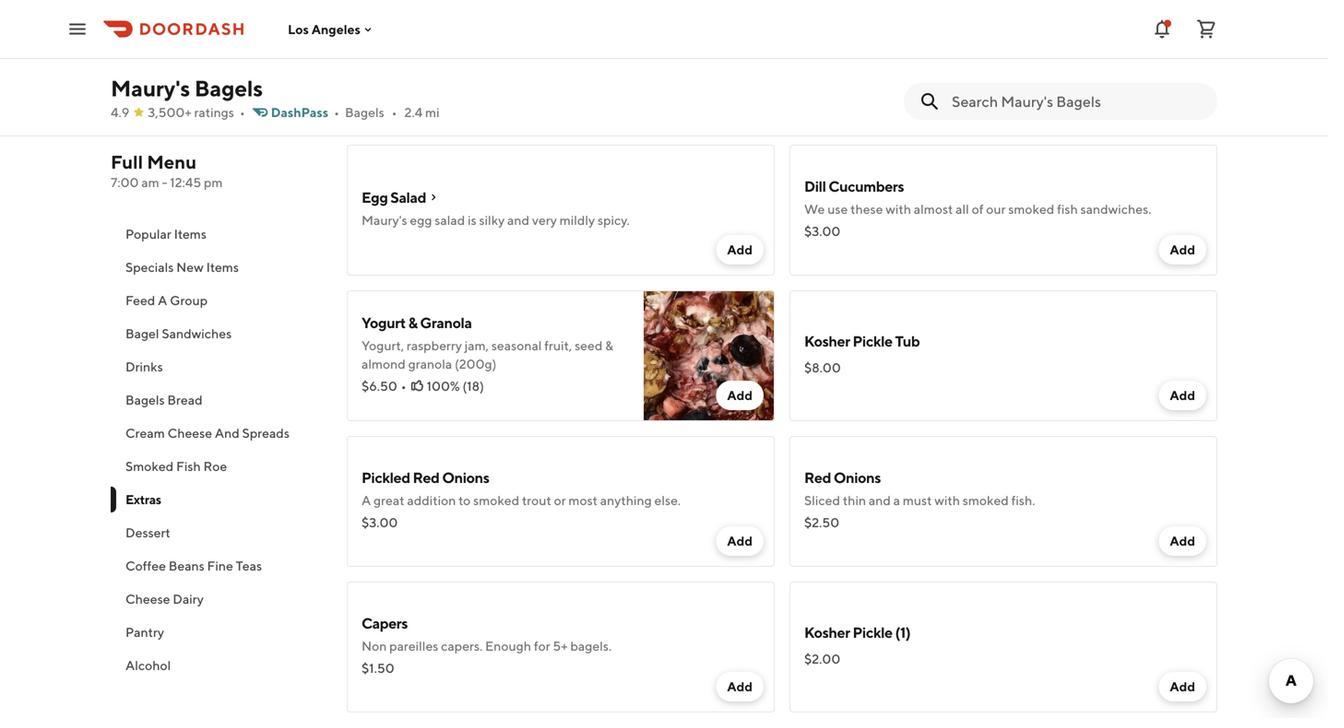 Task type: vqa. For each thing, say whether or not it's contained in the screenshot.


Task type: locate. For each thing, give the bounding box(es) containing it.
cheese up fish
[[168, 426, 212, 441]]

a left great at the bottom of page
[[362, 493, 371, 508]]

add inside the dill cucumbers we use these with almost all of our smoked fish sandwiches. $3.00 add
[[1170, 242, 1196, 257]]

cream
[[125, 426, 165, 441]]

1 horizontal spatial a
[[362, 493, 371, 508]]

cream cheese and spreads
[[125, 426, 290, 441]]

alcohol button
[[111, 649, 325, 683]]

group
[[170, 293, 208, 308]]

0 horizontal spatial with
[[886, 202, 911, 217]]

add button for dill cucumbers
[[1159, 235, 1207, 265]]

bagels up the ratings
[[195, 75, 263, 101]]

dairy
[[173, 592, 204, 607]]

2 pickle from the top
[[853, 624, 893, 642]]

• right the ratings
[[240, 105, 245, 120]]

is
[[468, 213, 477, 228]]

• for $6.50
[[401, 379, 407, 394]]

extras
[[347, 104, 403, 128], [125, 492, 161, 507]]

onions
[[442, 469, 489, 487], [834, 469, 881, 487]]

these
[[851, 202, 883, 217]]

0 vertical spatial maury's
[[111, 75, 190, 101]]

0 horizontal spatial onions
[[442, 469, 489, 487]]

smoked right to
[[473, 493, 520, 508]]

a right feed
[[158, 293, 167, 308]]

0 vertical spatial with
[[886, 202, 911, 217]]

los angeles button
[[288, 21, 375, 37]]

0 vertical spatial $3.00
[[804, 224, 841, 239]]

1 horizontal spatial bagels
[[195, 75, 263, 101]]

to
[[459, 493, 471, 508]]

1 horizontal spatial onions
[[834, 469, 881, 487]]

kosher up $8.00 in the right of the page
[[804, 333, 850, 350]]

$2.50
[[804, 515, 840, 530]]

maury's down 'egg salad'
[[362, 213, 407, 228]]

a
[[894, 493, 900, 508]]

1 horizontal spatial with
[[935, 493, 960, 508]]

pickled
[[362, 469, 410, 487]]

red inside pickled red onions a great addition to smoked trout or most anything else. $3.00 add
[[413, 469, 440, 487]]

feed a group button
[[111, 284, 325, 317]]

0 horizontal spatial maury's
[[111, 75, 190, 101]]

1 vertical spatial $3.00
[[362, 515, 398, 530]]

feed a group
[[125, 293, 208, 308]]

pickle
[[853, 333, 893, 350], [853, 624, 893, 642]]

2 vertical spatial bagels
[[125, 393, 165, 408]]

extras left 2.4 on the top left of page
[[347, 104, 403, 128]]

• for dashpass
[[334, 105, 340, 120]]

$3.00 inside the dill cucumbers we use these with almost all of our smoked fish sandwiches. $3.00 add
[[804, 224, 841, 239]]

$6.50 •
[[362, 379, 407, 394]]

with inside the red onions sliced thin and a must with smoked fish. $2.50 add
[[935, 493, 960, 508]]

smoked
[[1009, 202, 1055, 217], [473, 493, 520, 508], [963, 493, 1009, 508]]

items right "new"
[[206, 260, 239, 275]]

smoked right our
[[1009, 202, 1055, 217]]

1 vertical spatial with
[[935, 493, 960, 508]]

$3.00 inside pickled red onions a great addition to smoked trout or most anything else. $3.00 add
[[362, 515, 398, 530]]

red onions sliced thin and a must with smoked fish. $2.50 add
[[804, 469, 1196, 549]]

almond
[[362, 357, 406, 372]]

capers
[[362, 615, 408, 632]]

0 vertical spatial bagels
[[195, 75, 263, 101]]

0 vertical spatial items
[[174, 226, 207, 242]]

1 onions from the left
[[442, 469, 489, 487]]

$12.00
[[362, 13, 403, 29]]

2.4
[[405, 105, 423, 120]]

menu
[[147, 151, 197, 173]]

yogurt & granola image
[[644, 291, 775, 422]]

0 vertical spatial a
[[158, 293, 167, 308]]

bagels.
[[570, 639, 612, 654]]

maury's
[[111, 75, 190, 101], [362, 213, 407, 228]]

with inside the dill cucumbers we use these with almost all of our smoked fish sandwiches. $3.00 add
[[886, 202, 911, 217]]

0 items, open order cart image
[[1196, 18, 1218, 40]]

1 vertical spatial items
[[206, 260, 239, 275]]

red up sliced
[[804, 469, 831, 487]]

bagel
[[125, 326, 159, 341]]

bagels left 2.4 on the top left of page
[[345, 105, 384, 120]]

sandwiches.
[[1081, 202, 1152, 217]]

silky
[[479, 213, 505, 228]]

cream cheese and spreads button
[[111, 417, 325, 450]]

maury's up 3,500+
[[111, 75, 190, 101]]

trout roe (4oz) image
[[1087, 0, 1218, 66]]

$3.00 down great at the bottom of page
[[362, 515, 398, 530]]

0 vertical spatial extras
[[347, 104, 403, 128]]

0 vertical spatial &
[[408, 314, 418, 332]]

notification bell image
[[1151, 18, 1174, 40]]

ratings
[[194, 105, 234, 120]]

$3.00 for dill
[[804, 224, 841, 239]]

red inside the red onions sliced thin and a must with smoked fish. $2.50 add
[[804, 469, 831, 487]]

red
[[413, 469, 440, 487], [804, 469, 831, 487]]

pantry
[[125, 625, 164, 640]]

a
[[158, 293, 167, 308], [362, 493, 371, 508]]

12:45
[[170, 175, 201, 190]]

add button for kosher pickle tub
[[1159, 381, 1207, 411]]

and
[[507, 213, 530, 228], [869, 493, 891, 508]]

0 vertical spatial cheese
[[168, 426, 212, 441]]

2 horizontal spatial bagels
[[345, 105, 384, 120]]

1 vertical spatial bagels
[[345, 105, 384, 120]]

addition
[[407, 493, 456, 508]]

salad
[[435, 213, 465, 228]]

kosher
[[804, 333, 850, 350], [804, 624, 850, 642]]

0 horizontal spatial a
[[158, 293, 167, 308]]

fine
[[207, 559, 233, 574]]

kosher pickle (1)
[[804, 624, 911, 642]]

extras up dessert
[[125, 492, 161, 507]]

• right dashpass
[[334, 105, 340, 120]]

with right these
[[886, 202, 911, 217]]

1 horizontal spatial maury's
[[362, 213, 407, 228]]

add inside capers non pareilles capers. enough for 5+ bagels. $1.50 add
[[727, 679, 753, 695]]

smoked inside pickled red onions a great addition to smoked trout or most anything else. $3.00 add
[[473, 493, 520, 508]]

0 vertical spatial and
[[507, 213, 530, 228]]

pareilles
[[389, 639, 439, 654]]

dill
[[804, 178, 826, 195]]

add inside the red onions sliced thin and a must with smoked fish. $2.50 add
[[1170, 534, 1196, 549]]

granola
[[420, 314, 472, 332]]

1 pickle from the top
[[853, 333, 893, 350]]

1 vertical spatial pickle
[[853, 624, 893, 642]]

onions up thin
[[834, 469, 881, 487]]

1 horizontal spatial extras
[[347, 104, 403, 128]]

dill cucumbers we use these with almost all of our smoked fish sandwiches. $3.00 add
[[804, 178, 1196, 257]]

bagel sandwiches
[[125, 326, 232, 341]]

2 red from the left
[[804, 469, 831, 487]]

1 horizontal spatial and
[[869, 493, 891, 508]]

fish.
[[1012, 493, 1036, 508]]

$3.00 down we
[[804, 224, 841, 239]]

0 vertical spatial kosher
[[804, 333, 850, 350]]

smoked inside the red onions sliced thin and a must with smoked fish. $2.50 add
[[963, 493, 1009, 508]]

or
[[554, 493, 566, 508]]

bagels
[[195, 75, 263, 101], [345, 105, 384, 120], [125, 393, 165, 408]]

onions up to
[[442, 469, 489, 487]]

egg
[[362, 189, 388, 206]]

of
[[972, 202, 984, 217]]

5+
[[553, 639, 568, 654]]

1 vertical spatial maury's
[[362, 213, 407, 228]]

bagels inside button
[[125, 393, 165, 408]]

add button for red onions
[[1159, 527, 1207, 556]]

pickle left tub
[[853, 333, 893, 350]]

1 vertical spatial and
[[869, 493, 891, 508]]

$3.00 for pickled
[[362, 515, 398, 530]]

• right $6.50
[[401, 379, 407, 394]]

sliced
[[804, 493, 841, 508]]

bagels for bagels • 2.4 mi
[[345, 105, 384, 120]]

pickle for tub
[[853, 333, 893, 350]]

cheese inside cream cheese and spreads 'button'
[[168, 426, 212, 441]]

very
[[532, 213, 557, 228]]

onions inside the red onions sliced thin and a must with smoked fish. $2.50 add
[[834, 469, 881, 487]]

and
[[215, 426, 240, 441]]

4.9
[[111, 105, 129, 120]]

red up addition
[[413, 469, 440, 487]]

cheese down coffee
[[125, 592, 170, 607]]

and left very
[[507, 213, 530, 228]]

0 horizontal spatial $3.00
[[362, 515, 398, 530]]

smoked
[[125, 459, 174, 474]]

bagels up the cream
[[125, 393, 165, 408]]

0 horizontal spatial bagels
[[125, 393, 165, 408]]

1 horizontal spatial red
[[804, 469, 831, 487]]

with right must on the right bottom of the page
[[935, 493, 960, 508]]

1 vertical spatial cheese
[[125, 592, 170, 607]]

$3.00
[[804, 224, 841, 239], [362, 515, 398, 530]]

smoked left fish. at bottom
[[963, 493, 1009, 508]]

2 kosher from the top
[[804, 624, 850, 642]]

onions inside pickled red onions a great addition to smoked trout or most anything else. $3.00 add
[[442, 469, 489, 487]]

pickle left (1)
[[853, 624, 893, 642]]

bagels for bagels bread
[[125, 393, 165, 408]]

and left a
[[869, 493, 891, 508]]

items up "new"
[[174, 226, 207, 242]]

& right yogurt
[[408, 314, 418, 332]]

(18)
[[463, 379, 484, 394]]

0 horizontal spatial red
[[413, 469, 440, 487]]

1 horizontal spatial $3.00
[[804, 224, 841, 239]]

most
[[569, 493, 598, 508]]

1 vertical spatial kosher
[[804, 624, 850, 642]]

1 vertical spatial &
[[605, 338, 614, 353]]

1 kosher from the top
[[804, 333, 850, 350]]

& right seed
[[605, 338, 614, 353]]

&
[[408, 314, 418, 332], [605, 338, 614, 353]]

2 onions from the left
[[834, 469, 881, 487]]

1 vertical spatial a
[[362, 493, 371, 508]]

a inside pickled red onions a great addition to smoked trout or most anything else. $3.00 add
[[362, 493, 371, 508]]

cheese dairy button
[[111, 583, 325, 616]]

non
[[362, 639, 387, 654]]

pickle for (1)
[[853, 624, 893, 642]]

maury's for maury's bagels
[[111, 75, 190, 101]]

tub
[[895, 333, 920, 350]]

0 horizontal spatial &
[[408, 314, 418, 332]]

kosher up "$2.00"
[[804, 624, 850, 642]]

new
[[176, 260, 204, 275]]

100% (18)
[[427, 379, 484, 394]]

0 vertical spatial pickle
[[853, 333, 893, 350]]

1 red from the left
[[413, 469, 440, 487]]

0 horizontal spatial extras
[[125, 492, 161, 507]]

open menu image
[[66, 18, 89, 40]]

alcohol
[[125, 658, 171, 673]]

• left 2.4 on the top left of page
[[392, 105, 397, 120]]



Task type: describe. For each thing, give the bounding box(es) containing it.
7:00
[[111, 175, 139, 190]]

add inside pickled red onions a great addition to smoked trout or most anything else. $3.00 add
[[727, 534, 753, 549]]

beans
[[169, 559, 205, 574]]

cheese dairy
[[125, 592, 204, 607]]

dashpass
[[271, 105, 329, 120]]

los
[[288, 21, 309, 37]]

pickled red onions a great addition to smoked trout or most anything else. $3.00 add
[[362, 469, 753, 549]]

1 vertical spatial extras
[[125, 492, 161, 507]]

kosher for kosher pickle tub
[[804, 333, 850, 350]]

spicy.
[[598, 213, 630, 228]]

bagels • 2.4 mi
[[345, 105, 440, 120]]

specials new items button
[[111, 251, 325, 284]]

roe
[[203, 459, 227, 474]]

smoked fish roe
[[125, 459, 227, 474]]

yogurt,
[[362, 338, 404, 353]]

and inside the red onions sliced thin and a must with smoked fish. $2.50 add
[[869, 493, 891, 508]]

bagels bread button
[[111, 384, 325, 417]]

jam,
[[465, 338, 489, 353]]

salad
[[391, 189, 426, 206]]

1 horizontal spatial &
[[605, 338, 614, 353]]

0 horizontal spatial and
[[507, 213, 530, 228]]

fish
[[1057, 202, 1078, 217]]

feed
[[125, 293, 155, 308]]

specials new items
[[125, 260, 239, 275]]

a inside the feed a group button
[[158, 293, 167, 308]]

for
[[534, 639, 550, 654]]

dessert
[[125, 525, 170, 541]]

granola
[[408, 357, 452, 372]]

Item Search search field
[[952, 91, 1203, 112]]

3,500+ ratings •
[[148, 105, 245, 120]]

angeles
[[312, 21, 361, 37]]

popular items button
[[111, 218, 325, 251]]

popular items
[[125, 226, 207, 242]]

smoked fish roe button
[[111, 450, 325, 483]]

add button for pickled red onions
[[716, 527, 764, 556]]

thin
[[843, 493, 866, 508]]

drinks
[[125, 359, 163, 375]]

capers.
[[441, 639, 483, 654]]

spreads
[[242, 426, 290, 441]]

egg
[[410, 213, 432, 228]]

• for bagels
[[392, 105, 397, 120]]

maury's for maury's egg salad is silky and very mildly spicy.
[[362, 213, 407, 228]]

bagel sandwiches button
[[111, 317, 325, 351]]

dessert button
[[111, 517, 325, 550]]

cheese inside "cheese dairy" button
[[125, 592, 170, 607]]

pantry button
[[111, 616, 325, 649]]

else.
[[655, 493, 681, 508]]

maury's bagels
[[111, 75, 263, 101]]

specials
[[125, 260, 174, 275]]

popular
[[125, 226, 171, 242]]

enough
[[485, 639, 531, 654]]

bagels bread
[[125, 393, 203, 408]]

sandwiches
[[162, 326, 232, 341]]

use
[[828, 202, 848, 217]]

fish
[[176, 459, 201, 474]]

seasonal
[[492, 338, 542, 353]]

kosher for kosher pickle (1)
[[804, 624, 850, 642]]

cucumbers
[[829, 178, 904, 195]]

almost
[[914, 202, 953, 217]]

add button for capers
[[716, 673, 764, 702]]

egg salad
[[362, 189, 426, 206]]

dashpass •
[[271, 105, 340, 120]]

3,500+
[[148, 105, 192, 120]]

mildly
[[560, 213, 595, 228]]

bread
[[167, 393, 203, 408]]

smoked inside the dill cucumbers we use these with almost all of our smoked fish sandwiches. $3.00 add
[[1009, 202, 1055, 217]]

yogurt & granola yogurt, raspberry jam, seasonal fruit, seed & almond granola (200g)
[[362, 314, 614, 372]]

(1)
[[895, 624, 911, 642]]

raspberry
[[407, 338, 462, 353]]

yogurt
[[362, 314, 406, 332]]

los angeles
[[288, 21, 361, 37]]

add button for kosher pickle (1)
[[1159, 673, 1207, 702]]

$8.00
[[804, 360, 841, 375]]

anything
[[600, 493, 652, 508]]

all
[[956, 202, 969, 217]]

kosher pickle tub
[[804, 333, 920, 350]]

(200g)
[[455, 357, 497, 372]]

full menu 7:00 am - 12:45 pm
[[111, 151, 223, 190]]

great
[[374, 493, 405, 508]]

teas
[[236, 559, 262, 574]]

smoked trout filet image
[[644, 0, 775, 66]]

drinks button
[[111, 351, 325, 384]]

$2.00
[[804, 652, 841, 667]]

we
[[804, 202, 825, 217]]



